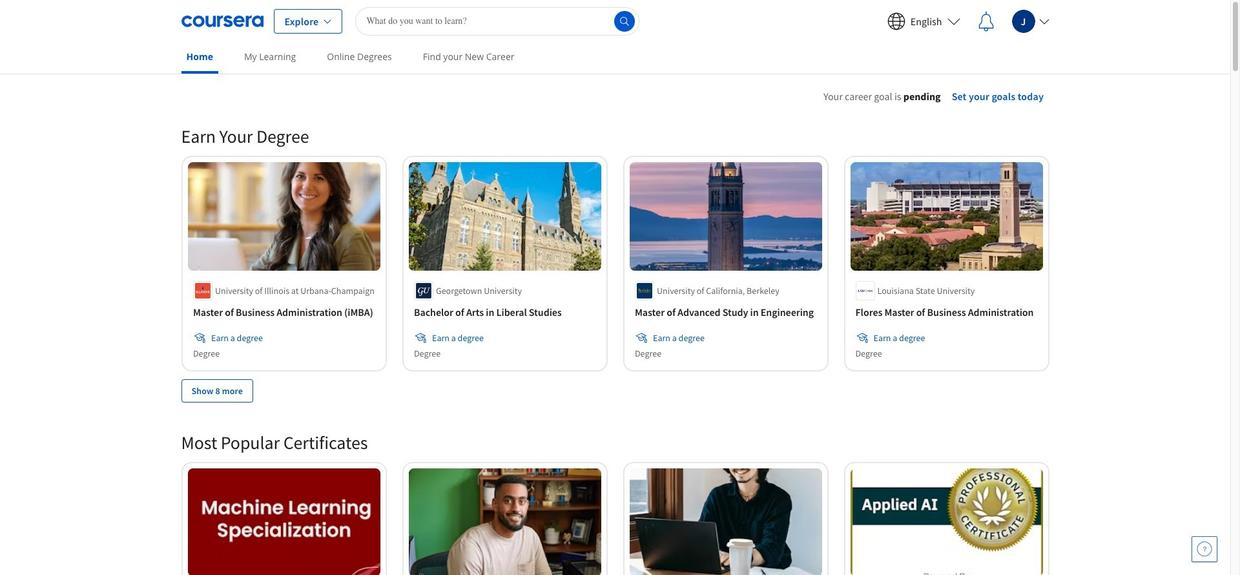 Task type: describe. For each thing, give the bounding box(es) containing it.
coursera image
[[181, 11, 263, 31]]

What do you want to learn? text field
[[356, 7, 640, 35]]



Task type: locate. For each thing, give the bounding box(es) containing it.
region
[[770, 107, 1190, 235]]

help center image
[[1197, 541, 1213, 557]]

most popular certificates collection element
[[173, 410, 1057, 575]]

earn your degree collection element
[[173, 104, 1057, 423]]

None search field
[[356, 7, 640, 35]]



Task type: vqa. For each thing, say whether or not it's contained in the screenshot.
Coursera for Business image
no



